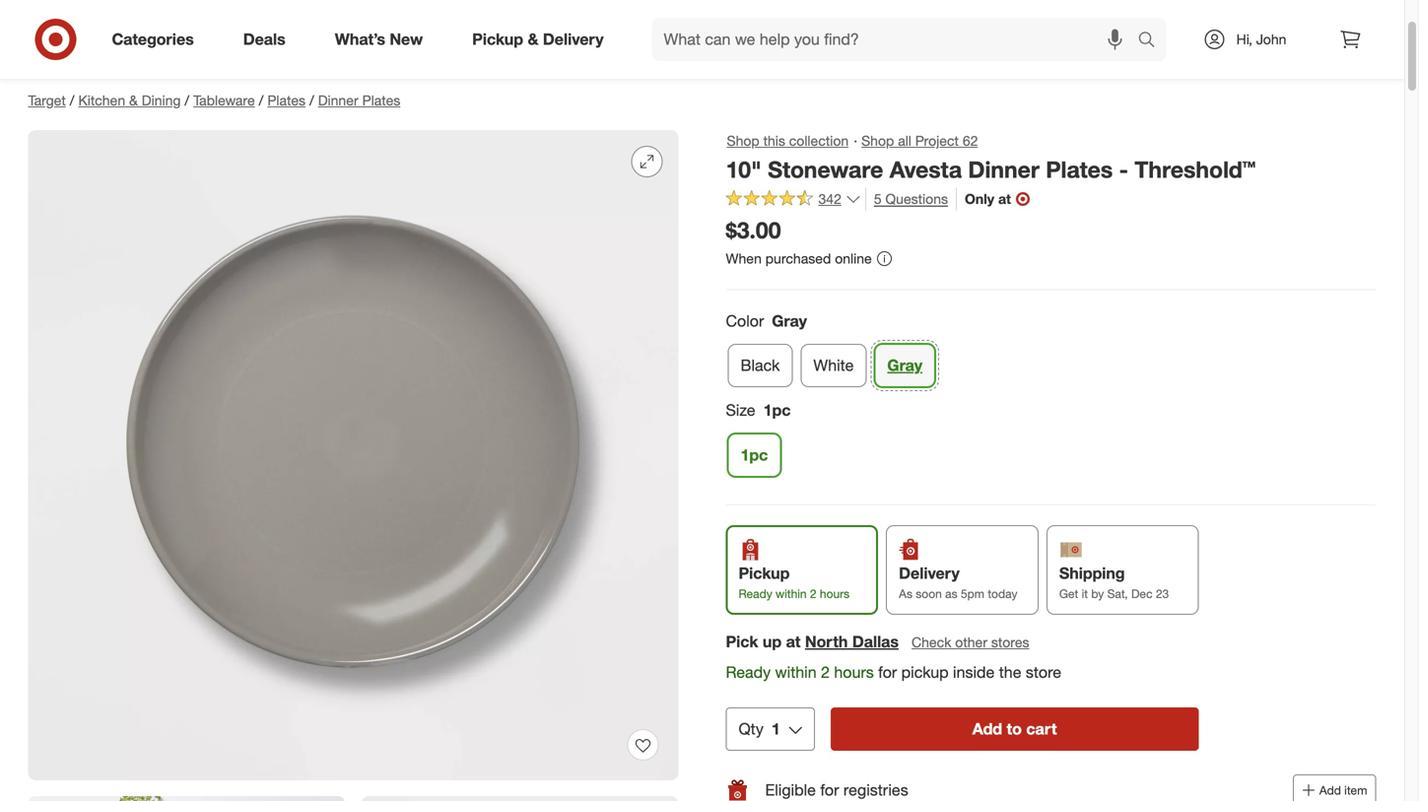 Task type: describe. For each thing, give the bounding box(es) containing it.
add item button
[[1293, 775, 1376, 801]]

target / kitchen & dining / tableware / plates / dinner plates
[[28, 92, 400, 109]]

purchased
[[766, 250, 831, 267]]

1 horizontal spatial at
[[998, 190, 1011, 208]]

1 horizontal spatial for
[[878, 663, 897, 682]]

342 link
[[726, 188, 861, 212]]

deals link
[[226, 18, 310, 61]]

categories
[[112, 30, 194, 49]]

store
[[1026, 663, 1062, 682]]

1 vertical spatial 2
[[821, 663, 830, 682]]

what's
[[335, 30, 385, 49]]

shop for shop this collection
[[727, 132, 760, 149]]

questions
[[886, 190, 948, 208]]

shipping get it by sat, dec 23
[[1059, 564, 1169, 601]]

pick up at north dallas
[[726, 632, 899, 652]]

What can we help you find? suggestions appear below search field
[[652, 18, 1143, 61]]

shop this collection link
[[726, 130, 850, 152]]

0 vertical spatial delivery
[[543, 30, 604, 49]]

project
[[915, 132, 959, 149]]

1 vertical spatial dinner
[[968, 156, 1040, 183]]

deals
[[243, 30, 286, 49]]

0 horizontal spatial for
[[820, 781, 839, 800]]

target
[[28, 92, 66, 109]]

shop all project 62
[[862, 132, 978, 149]]

collection
[[789, 132, 849, 149]]

up
[[763, 632, 782, 652]]

to
[[1007, 719, 1022, 739]]

23
[[1156, 586, 1169, 601]]

10"
[[726, 156, 762, 183]]

black link
[[728, 344, 793, 387]]

pick
[[726, 632, 758, 652]]

color
[[726, 311, 764, 330]]

0 horizontal spatial at
[[786, 632, 801, 652]]

within inside the "pickup ready within 2 hours"
[[776, 586, 807, 601]]

dining
[[142, 92, 181, 109]]

add to cart
[[973, 719, 1057, 739]]

inside
[[953, 663, 995, 682]]

check other stores
[[912, 634, 1029, 651]]

avesta
[[890, 156, 962, 183]]

2 / from the left
[[185, 92, 189, 109]]

gray link
[[875, 344, 935, 387]]

1 horizontal spatial &
[[528, 30, 539, 49]]

check
[[912, 634, 952, 651]]

when purchased online
[[726, 250, 872, 267]]

4 / from the left
[[310, 92, 314, 109]]

white
[[814, 356, 854, 375]]

size 1pc
[[726, 401, 791, 420]]

by
[[1091, 586, 1104, 601]]

10" stoneware avesta dinner plates - threshold™, 1 of 4 image
[[28, 130, 679, 781]]

north dallas button
[[805, 631, 899, 653]]

delivery as soon as 5pm today
[[899, 564, 1018, 601]]

when
[[726, 250, 762, 267]]

shop for shop all project 62
[[862, 132, 894, 149]]

the
[[999, 663, 1022, 682]]

stoneware
[[768, 156, 883, 183]]

gray inside 'link'
[[887, 356, 923, 375]]

item
[[1345, 783, 1368, 798]]

eligible
[[765, 781, 816, 800]]

3 / from the left
[[259, 92, 263, 109]]

shop this collection
[[727, 132, 849, 149]]

today
[[988, 586, 1018, 601]]

categories link
[[95, 18, 219, 61]]

1 vertical spatial &
[[129, 92, 138, 109]]

pickup & delivery
[[472, 30, 604, 49]]

registries
[[844, 781, 908, 800]]

stores
[[991, 634, 1029, 651]]

this
[[763, 132, 785, 149]]

dinner plates link
[[318, 92, 400, 109]]

search button
[[1129, 18, 1176, 65]]

image gallery element
[[28, 130, 679, 801]]

1
[[772, 719, 780, 739]]

10" stoneware avesta dinner plates - threshold™, 3 of 4 image
[[361, 796, 679, 801]]

hi,
[[1237, 31, 1253, 48]]

62
[[963, 132, 978, 149]]

north
[[805, 632, 848, 652]]

pickup
[[902, 663, 949, 682]]

add item
[[1320, 783, 1368, 798]]

cart
[[1026, 719, 1057, 739]]



Task type: vqa. For each thing, say whether or not it's contained in the screenshot.
the bottom the within
yes



Task type: locate. For each thing, give the bounding box(es) containing it.
tableware link
[[193, 92, 255, 109]]

delivery
[[543, 30, 604, 49], [899, 564, 960, 583]]

white link
[[801, 344, 867, 387]]

1 vertical spatial ready
[[726, 663, 771, 682]]

only at
[[965, 190, 1011, 208]]

within
[[776, 586, 807, 601], [775, 663, 817, 682]]

group containing size
[[724, 399, 1376, 485]]

0 horizontal spatial plates
[[267, 92, 306, 109]]

1 group from the top
[[724, 310, 1376, 395]]

for
[[878, 663, 897, 682], [820, 781, 839, 800]]

within down pick up at north dallas
[[775, 663, 817, 682]]

pickup for &
[[472, 30, 523, 49]]

plates left -
[[1046, 156, 1113, 183]]

pickup for ready
[[739, 564, 790, 583]]

at right up
[[786, 632, 801, 652]]

plates
[[267, 92, 306, 109], [362, 92, 400, 109], [1046, 156, 1113, 183]]

soon
[[916, 586, 942, 601]]

10" stoneware avesta dinner plates - threshold™
[[726, 156, 1256, 183]]

within up up
[[776, 586, 807, 601]]

pickup ready within 2 hours
[[739, 564, 850, 601]]

0 vertical spatial group
[[724, 310, 1376, 395]]

at right only
[[998, 190, 1011, 208]]

hours up north
[[820, 586, 850, 601]]

/ right plates "link"
[[310, 92, 314, 109]]

color gray
[[726, 311, 807, 330]]

add left item
[[1320, 783, 1341, 798]]

0 vertical spatial add
[[973, 719, 1002, 739]]

1 horizontal spatial delivery
[[899, 564, 960, 583]]

1 vertical spatial delivery
[[899, 564, 960, 583]]

0 vertical spatial gray
[[772, 311, 807, 330]]

gray
[[772, 311, 807, 330], [887, 356, 923, 375]]

pickup inside the "pickup ready within 2 hours"
[[739, 564, 790, 583]]

/ right dining
[[185, 92, 189, 109]]

gray right color
[[772, 311, 807, 330]]

dinner up only at
[[968, 156, 1040, 183]]

1pc
[[763, 401, 791, 420], [741, 445, 768, 465]]

2 down north
[[821, 663, 830, 682]]

check other stores button
[[911, 632, 1030, 654]]

1 horizontal spatial shop
[[862, 132, 894, 149]]

/ left plates "link"
[[259, 92, 263, 109]]

tableware
[[193, 92, 255, 109]]

2 group from the top
[[724, 399, 1376, 485]]

what's new
[[335, 30, 423, 49]]

1 vertical spatial within
[[775, 663, 817, 682]]

plates right tableware
[[267, 92, 306, 109]]

delivery inside delivery as soon as 5pm today
[[899, 564, 960, 583]]

hours inside the "pickup ready within 2 hours"
[[820, 586, 850, 601]]

ready inside the "pickup ready within 2 hours"
[[739, 586, 772, 601]]

0 vertical spatial hours
[[820, 586, 850, 601]]

5pm
[[961, 586, 985, 601]]

ready within 2 hours for pickup inside the store
[[726, 663, 1062, 682]]

2 inside the "pickup ready within 2 hours"
[[810, 586, 817, 601]]

kitchen
[[78, 92, 125, 109]]

what's new link
[[318, 18, 448, 61]]

dinner right plates "link"
[[318, 92, 358, 109]]

0 horizontal spatial shop
[[727, 132, 760, 149]]

0 horizontal spatial &
[[129, 92, 138, 109]]

threshold™
[[1135, 156, 1256, 183]]

0 horizontal spatial add
[[973, 719, 1002, 739]]

ready down pick
[[726, 663, 771, 682]]

add to cart button
[[831, 708, 1199, 751]]

0 horizontal spatial dinner
[[318, 92, 358, 109]]

/
[[70, 92, 74, 109], [185, 92, 189, 109], [259, 92, 263, 109], [310, 92, 314, 109]]

5 questions link
[[865, 188, 948, 211]]

0 vertical spatial ready
[[739, 586, 772, 601]]

1 vertical spatial at
[[786, 632, 801, 652]]

1pc down size 1pc
[[741, 445, 768, 465]]

1 horizontal spatial gray
[[887, 356, 923, 375]]

1 shop from the left
[[727, 132, 760, 149]]

dallas
[[852, 632, 899, 652]]

0 vertical spatial pickup
[[472, 30, 523, 49]]

0 horizontal spatial gray
[[772, 311, 807, 330]]

dinner
[[318, 92, 358, 109], [968, 156, 1040, 183]]

all
[[898, 132, 912, 149]]

hours down north dallas button
[[834, 663, 874, 682]]

1 vertical spatial hours
[[834, 663, 874, 682]]

add left the to
[[973, 719, 1002, 739]]

5
[[874, 190, 882, 208]]

for down dallas
[[878, 663, 897, 682]]

other
[[955, 634, 988, 651]]

add for add item
[[1320, 783, 1341, 798]]

at
[[998, 190, 1011, 208], [786, 632, 801, 652]]

-
[[1119, 156, 1129, 183]]

1 vertical spatial pickup
[[739, 564, 790, 583]]

$3.00
[[726, 216, 781, 244]]

2 shop from the left
[[862, 132, 894, 149]]

0 horizontal spatial 2
[[810, 586, 817, 601]]

john
[[1256, 31, 1287, 48]]

for right eligible
[[820, 781, 839, 800]]

ready up pick
[[739, 586, 772, 601]]

plates link
[[267, 92, 306, 109]]

advertisement region
[[12, 24, 1392, 71]]

pickup right new
[[472, 30, 523, 49]]

add
[[973, 719, 1002, 739], [1320, 783, 1341, 798]]

shipping
[[1059, 564, 1125, 583]]

1 horizontal spatial add
[[1320, 783, 1341, 798]]

qty
[[739, 719, 764, 739]]

shop up 10"
[[727, 132, 760, 149]]

plates down what's new link
[[362, 92, 400, 109]]

5 questions
[[874, 190, 948, 208]]

0 vertical spatial 1pc
[[763, 401, 791, 420]]

group
[[724, 310, 1376, 395], [724, 399, 1376, 485]]

size
[[726, 401, 756, 420]]

0 horizontal spatial pickup
[[472, 30, 523, 49]]

it
[[1082, 586, 1088, 601]]

0 vertical spatial dinner
[[318, 92, 358, 109]]

1 horizontal spatial dinner
[[968, 156, 1040, 183]]

1 vertical spatial gray
[[887, 356, 923, 375]]

2 up pick up at north dallas
[[810, 586, 817, 601]]

add inside button
[[1320, 783, 1341, 798]]

2 horizontal spatial plates
[[1046, 156, 1113, 183]]

1 horizontal spatial plates
[[362, 92, 400, 109]]

ready
[[739, 586, 772, 601], [726, 663, 771, 682]]

1 / from the left
[[70, 92, 74, 109]]

2
[[810, 586, 817, 601], [821, 663, 830, 682]]

only
[[965, 190, 995, 208]]

add inside button
[[973, 719, 1002, 739]]

hours
[[820, 586, 850, 601], [834, 663, 874, 682]]

search
[[1129, 32, 1176, 51]]

10" stoneware avesta dinner plates - threshold™, 2 of 4 image
[[28, 796, 345, 801]]

sat,
[[1107, 586, 1128, 601]]

1 vertical spatial group
[[724, 399, 1376, 485]]

0 vertical spatial within
[[776, 586, 807, 601]]

1 horizontal spatial pickup
[[739, 564, 790, 583]]

&
[[528, 30, 539, 49], [129, 92, 138, 109]]

0 vertical spatial for
[[878, 663, 897, 682]]

1 vertical spatial 1pc
[[741, 445, 768, 465]]

qty 1
[[739, 719, 780, 739]]

eligible for registries
[[765, 781, 908, 800]]

kitchen & dining link
[[78, 92, 181, 109]]

pickup
[[472, 30, 523, 49], [739, 564, 790, 583]]

0 vertical spatial 2
[[810, 586, 817, 601]]

shop left all
[[862, 132, 894, 149]]

hi, john
[[1237, 31, 1287, 48]]

get
[[1059, 586, 1079, 601]]

dec
[[1131, 586, 1153, 601]]

black
[[741, 356, 780, 375]]

1pc right 'size' at the bottom right
[[763, 401, 791, 420]]

target link
[[28, 92, 66, 109]]

gray right white
[[887, 356, 923, 375]]

group containing color
[[724, 310, 1376, 395]]

new
[[390, 30, 423, 49]]

0 horizontal spatial delivery
[[543, 30, 604, 49]]

add for add to cart
[[973, 719, 1002, 739]]

/ right target
[[70, 92, 74, 109]]

pickup & delivery link
[[455, 18, 628, 61]]

1pc link
[[728, 434, 781, 477]]

0 vertical spatial &
[[528, 30, 539, 49]]

pickup up up
[[739, 564, 790, 583]]

as
[[899, 586, 913, 601]]

shop
[[727, 132, 760, 149], [862, 132, 894, 149]]

0 vertical spatial at
[[998, 190, 1011, 208]]

1 vertical spatial for
[[820, 781, 839, 800]]

342
[[819, 190, 842, 208]]

online
[[835, 250, 872, 267]]

1 horizontal spatial 2
[[821, 663, 830, 682]]

1 vertical spatial add
[[1320, 783, 1341, 798]]



